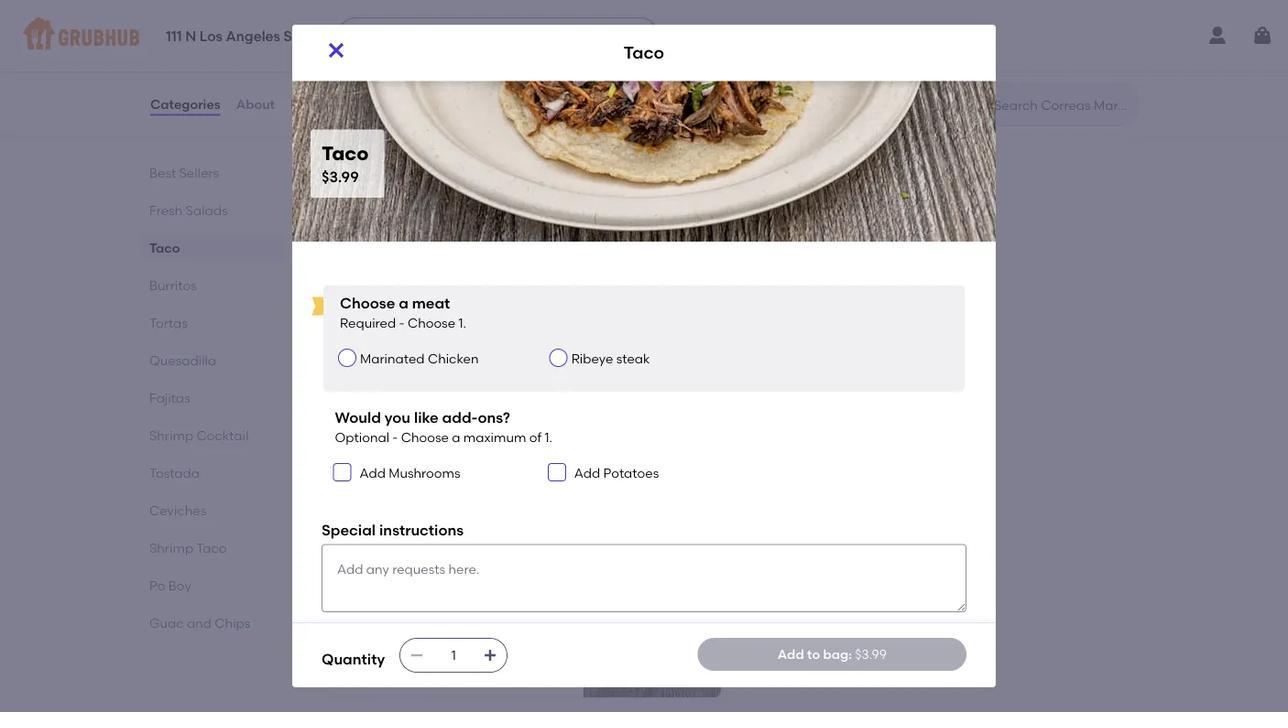 Task type: locate. For each thing, give the bounding box(es) containing it.
special instructions
[[322, 522, 464, 540]]

ceviches
[[149, 503, 206, 519]]

111
[[166, 29, 182, 45]]

0 horizontal spatial -
[[393, 430, 398, 445]]

tortas inside tab
[[149, 315, 188, 331]]

1. up chicken on the left
[[459, 315, 466, 331]]

0 vertical spatial burritos
[[149, 278, 197, 293]]

svg image
[[1252, 25, 1274, 47], [350, 28, 365, 43], [301, 32, 312, 43], [551, 467, 562, 478]]

best
[[149, 165, 176, 181]]

1 horizontal spatial -
[[399, 315, 405, 331]]

instructions
[[379, 522, 464, 540]]

ribeye steak
[[571, 351, 650, 367]]

fresh for fresh salad
[[336, 37, 370, 52]]

burritos down the taco tab on the top of page
[[149, 278, 197, 293]]

taco
[[624, 43, 664, 63], [322, 142, 369, 165], [322, 182, 369, 205], [336, 237, 367, 253], [149, 240, 180, 256], [196, 541, 227, 556]]

1 vertical spatial shrimp
[[149, 541, 193, 556]]

add for add mushrooms
[[360, 466, 386, 481]]

taco $3.99
[[322, 142, 369, 186]]

-
[[399, 315, 405, 331], [393, 430, 398, 445]]

svg image
[[325, 39, 347, 61], [686, 109, 708, 131], [337, 467, 348, 478], [410, 649, 424, 663], [483, 649, 498, 663]]

chips
[[215, 616, 250, 631]]

- right required
[[399, 315, 405, 331]]

a left the meat
[[399, 295, 409, 312]]

1 shrimp from the top
[[149, 428, 193, 444]]

like
[[414, 409, 439, 427]]

0 vertical spatial -
[[399, 315, 405, 331]]

2 horizontal spatial $3.99
[[855, 647, 887, 663]]

choose a meat required - choose 1.
[[340, 295, 466, 331]]

1. inside the 'would you like add-ons? optional - choose a maximum of 1.'
[[545, 430, 553, 445]]

fresh down the best
[[149, 203, 183, 218]]

add for add potatoes
[[574, 466, 600, 481]]

add
[[360, 466, 386, 481], [574, 466, 600, 481], [778, 647, 804, 663]]

categories button
[[149, 71, 221, 137]]

shrimp inside shrimp taco tab
[[149, 541, 193, 556]]

2 vertical spatial choose
[[401, 430, 449, 445]]

best sellers tab
[[149, 163, 278, 182]]

po boy tab
[[149, 576, 278, 596]]

1 horizontal spatial a
[[452, 430, 460, 445]]

maximum
[[464, 430, 526, 445]]

0 horizontal spatial fresh
[[149, 203, 183, 218]]

1 vertical spatial choose
[[408, 315, 456, 331]]

optional
[[335, 430, 389, 445]]

salad
[[373, 37, 410, 52]]

reviews
[[291, 97, 342, 112]]

marinated chicken
[[360, 351, 479, 367]]

1.
[[459, 315, 466, 331], [545, 430, 553, 445]]

tortas up quesadilla
[[149, 315, 188, 331]]

1 horizontal spatial $3.99
[[678, 237, 710, 253]]

2 vertical spatial burritos
[[336, 437, 385, 453]]

fajitas
[[149, 390, 190, 406]]

taco inside the taco tab
[[149, 240, 180, 256]]

choose down like
[[401, 430, 449, 445]]

2 vertical spatial $3.99
[[855, 647, 887, 663]]

1 vertical spatial -
[[393, 430, 398, 445]]

1 vertical spatial tortas
[[322, 536, 382, 560]]

tortas
[[149, 315, 188, 331], [322, 536, 382, 560]]

0 vertical spatial a
[[399, 295, 409, 312]]

best sellers
[[149, 165, 219, 181]]

tortas image
[[584, 579, 721, 698]]

111 n los angeles st
[[166, 29, 297, 45]]

1 horizontal spatial tortas
[[322, 536, 382, 560]]

fresh salad button
[[325, 24, 721, 144]]

shrimp
[[149, 428, 193, 444], [149, 541, 193, 556]]

0 horizontal spatial add
[[360, 466, 386, 481]]

Special instructions text field
[[322, 545, 967, 613]]

1 vertical spatial fresh
[[149, 203, 183, 218]]

shrimp inside shrimp cocktail tab
[[149, 428, 193, 444]]

0 vertical spatial fresh
[[336, 37, 370, 52]]

marinated
[[360, 351, 425, 367]]

choose
[[340, 295, 395, 312], [408, 315, 456, 331], [401, 430, 449, 445]]

shrimp down fajitas
[[149, 428, 193, 444]]

0 vertical spatial tortas
[[149, 315, 188, 331]]

mushrooms
[[389, 466, 461, 481]]

cocktail
[[197, 428, 249, 444]]

0 horizontal spatial a
[[399, 295, 409, 312]]

0 horizontal spatial $3.99
[[322, 168, 359, 186]]

$3.99 inside the taco $3.99
[[322, 168, 359, 186]]

burritos tab
[[149, 276, 278, 295]]

fresh salad image
[[584, 24, 721, 144]]

cheese.
[[411, 463, 459, 479]]

choose down the meat
[[408, 315, 456, 331]]

2 horizontal spatial add
[[778, 647, 804, 663]]

about
[[236, 97, 275, 112]]

shrimp cocktail tab
[[149, 426, 278, 445]]

to
[[807, 647, 820, 663]]

$3.99
[[322, 168, 359, 186], [678, 237, 710, 253], [855, 647, 887, 663]]

would you like add-ons? optional - choose a maximum of 1.
[[335, 409, 553, 445]]

0 vertical spatial $3.99
[[322, 168, 359, 186]]

shrimp for shrimp cocktail
[[149, 428, 193, 444]]

shrimp taco
[[149, 541, 227, 556]]

shrimp taco tab
[[149, 539, 278, 558]]

burritos up served
[[336, 437, 385, 453]]

salads
[[186, 203, 228, 218]]

would
[[335, 409, 381, 427]]

1 vertical spatial 1.
[[545, 430, 553, 445]]

choose up required
[[340, 295, 395, 312]]

0 vertical spatial 1.
[[459, 315, 466, 331]]

add left the "to"
[[778, 647, 804, 663]]

2 shrimp from the top
[[149, 541, 193, 556]]

a
[[399, 295, 409, 312], [452, 430, 460, 445]]

0 horizontal spatial tortas
[[149, 315, 188, 331]]

fresh
[[336, 37, 370, 52], [149, 203, 183, 218]]

0 vertical spatial shrimp
[[149, 428, 193, 444]]

bag:
[[823, 647, 852, 663]]

shrimp up po boy
[[149, 541, 193, 556]]

ons?
[[478, 409, 510, 427]]

burritos
[[149, 278, 197, 293], [322, 382, 398, 405], [336, 437, 385, 453]]

served with cheese.
[[336, 463, 459, 479]]

fresh inside fresh salad button
[[336, 37, 370, 52]]

search icon image
[[965, 93, 987, 115]]

tortas down served
[[322, 536, 382, 560]]

fresh left salad
[[336, 37, 370, 52]]

chicken
[[428, 351, 479, 367]]

served
[[336, 463, 379, 479]]

about button
[[235, 71, 276, 137]]

fresh inside fresh salads tab
[[149, 203, 183, 218]]

1 horizontal spatial add
[[574, 466, 600, 481]]

add left potatoes
[[574, 466, 600, 481]]

fresh salads tab
[[149, 201, 278, 220]]

1 vertical spatial burritos
[[322, 382, 398, 405]]

1 vertical spatial a
[[452, 430, 460, 445]]

- down you
[[393, 430, 398, 445]]

st
[[284, 29, 297, 45]]

1 horizontal spatial 1.
[[545, 430, 553, 445]]

1. right of on the bottom
[[545, 430, 553, 445]]

1 horizontal spatial fresh
[[336, 37, 370, 52]]

add down optional
[[360, 466, 386, 481]]

burritos up would
[[322, 382, 398, 405]]

0 horizontal spatial 1.
[[459, 315, 466, 331]]

tostada
[[149, 466, 200, 481]]

quesadilla tab
[[149, 351, 278, 370]]

a down add-
[[452, 430, 460, 445]]

you
[[385, 409, 411, 427]]



Task type: describe. For each thing, give the bounding box(es) containing it.
0 vertical spatial choose
[[340, 295, 395, 312]]

special
[[322, 522, 376, 540]]

and
[[187, 616, 212, 631]]

shrimp for shrimp taco
[[149, 541, 193, 556]]

burritos inside tab
[[149, 278, 197, 293]]

taco image
[[584, 225, 721, 344]]

guac and chips tab
[[149, 614, 278, 633]]

- inside the 'would you like add-ons? optional - choose a maximum of 1.'
[[393, 430, 398, 445]]

taco tab
[[149, 238, 278, 257]]

a inside the 'would you like add-ons? optional - choose a maximum of 1.'
[[452, 430, 460, 445]]

meat
[[412, 295, 450, 312]]

- inside choose a meat required - choose 1.
[[399, 315, 405, 331]]

1 vertical spatial $3.99
[[678, 237, 710, 253]]

choose inside the 'would you like add-ons? optional - choose a maximum of 1.'
[[401, 430, 449, 445]]

ribeye
[[571, 351, 613, 367]]

of
[[529, 430, 542, 445]]

guac and chips
[[149, 616, 250, 631]]

taco inside shrimp taco tab
[[196, 541, 227, 556]]

with
[[382, 463, 408, 479]]

sellers
[[179, 165, 219, 181]]

shrimp cocktail
[[149, 428, 249, 444]]

n
[[185, 29, 196, 45]]

add-
[[442, 409, 478, 427]]

fresh for fresh salads
[[149, 203, 183, 218]]

guac
[[149, 616, 184, 631]]

categories
[[150, 97, 221, 112]]

fajitas tab
[[149, 389, 278, 408]]

fresh salad
[[336, 37, 410, 52]]

boy
[[168, 578, 191, 594]]

fresh salads
[[149, 203, 228, 218]]

tostada tab
[[149, 464, 278, 483]]

steak
[[616, 351, 650, 367]]

los
[[200, 29, 223, 45]]

add mushrooms
[[360, 466, 461, 481]]

a inside choose a meat required - choose 1.
[[399, 295, 409, 312]]

add to bag: $3.99
[[778, 647, 887, 663]]

quantity
[[322, 651, 385, 668]]

add potatoes
[[574, 466, 659, 481]]

angeles
[[226, 29, 280, 45]]

required
[[340, 315, 396, 331]]

Input item quantity number field
[[434, 640, 474, 673]]

main navigation navigation
[[0, 0, 1288, 71]]

quesadilla
[[149, 353, 216, 368]]

tortas tab
[[149, 313, 278, 333]]

1. inside choose a meat required - choose 1.
[[459, 315, 466, 331]]

Search Correas Mariscos & Cocina  search field
[[992, 96, 1133, 114]]

po boy
[[149, 578, 191, 594]]

potatoes
[[603, 466, 659, 481]]

po
[[149, 578, 165, 594]]

reviews button
[[290, 71, 342, 137]]

ceviches tab
[[149, 501, 278, 520]]



Task type: vqa. For each thing, say whether or not it's contained in the screenshot.
Add Mushrooms
yes



